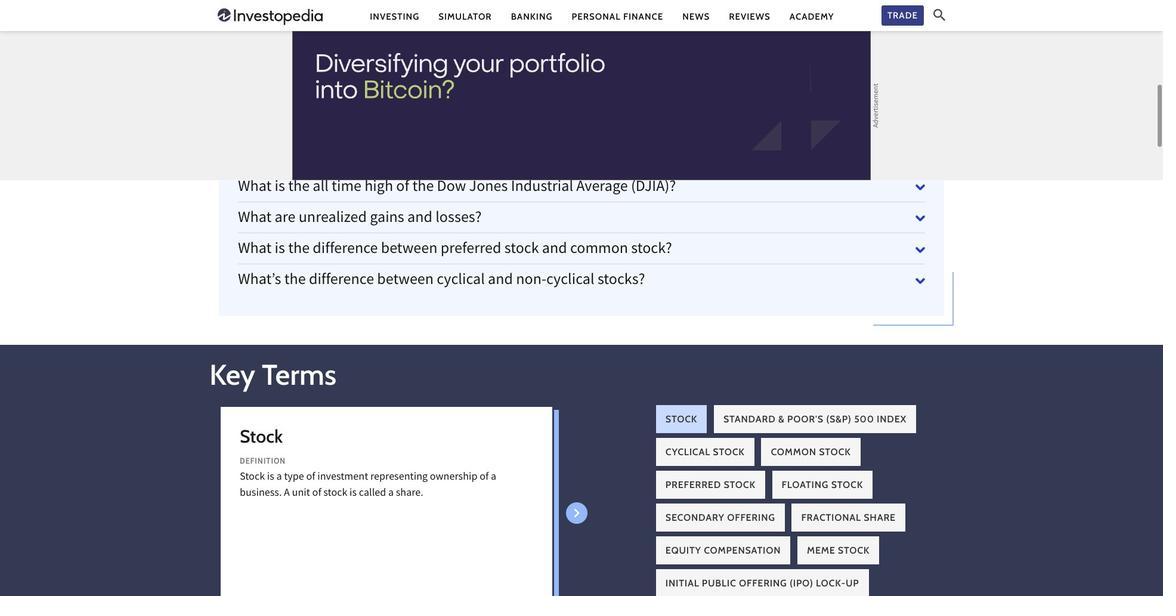 Task type: vqa. For each thing, say whether or not it's contained in the screenshot.
Meme Stock Button
yes



Task type: locate. For each thing, give the bounding box(es) containing it.
reviews link
[[730, 10, 771, 23]]

0 vertical spatial offering
[[728, 512, 776, 524]]

public
[[702, 578, 737, 589]]

lock-
[[817, 578, 846, 589]]

2 advertisement element from the top
[[292, 31, 871, 180]]

offering up compensation
[[728, 512, 776, 524]]

advertisement element
[[292, 0, 871, 30], [292, 31, 871, 180]]

between down gains at the left top of the page
[[381, 238, 438, 261]]

called
[[359, 486, 386, 502]]

1 horizontal spatial all
[[467, 145, 483, 168]]

of
[[451, 145, 464, 168], [397, 176, 410, 199], [306, 470, 316, 486], [480, 470, 489, 486], [313, 486, 322, 502]]

1 vertical spatial advertisement element
[[292, 31, 871, 180]]

equity compensation
[[666, 545, 782, 556]]

a right the called at the left of page
[[389, 486, 394, 502]]

and up non-
[[542, 238, 568, 261]]

0 horizontal spatial all
[[313, 176, 329, 199]]

stock button
[[656, 405, 708, 433]]

common
[[771, 447, 817, 458]]

is up 'are'
[[275, 176, 285, 199]]

2 vertical spatial stock
[[324, 486, 348, 502]]

non-
[[516, 269, 547, 293]]

offering left (ipo)
[[740, 578, 788, 589]]

&
[[779, 414, 785, 425]]

what
[[238, 176, 272, 199], [238, 207, 272, 230], [238, 238, 272, 261]]

meme stock button
[[798, 537, 880, 565]]

1 horizontal spatial and
[[488, 269, 513, 293]]

1 vertical spatial arrow down image
[[916, 245, 926, 255]]

0 vertical spatial stock
[[413, 145, 448, 168]]

and left non-
[[488, 269, 513, 293]]

terms
[[262, 358, 337, 392]]

between
[[381, 238, 438, 261], [377, 269, 434, 293]]

1 vertical spatial what
[[238, 207, 272, 230]]

stock inside stock is a type of investment representing ownership of a business. a unit of stock is called a share.
[[240, 470, 265, 486]]

1 vertical spatial what's
[[238, 269, 281, 293]]

0 horizontal spatial cyclical
[[437, 269, 485, 293]]

is left a
[[267, 470, 274, 486]]

news
[[683, 11, 710, 22]]

1 arrow down image from the top
[[916, 183, 926, 192]]

and right gains at the left top of the page
[[408, 207, 433, 230]]

0 vertical spatial difference
[[313, 238, 378, 261]]

a
[[277, 470, 282, 486], [491, 470, 497, 486], [389, 486, 394, 502]]

what is the all time high of the dow jones industrial average (djia)?
[[238, 176, 677, 199]]

cyclical
[[666, 447, 711, 458]]

floating stock button
[[773, 471, 873, 499]]

0 vertical spatial advertisement element
[[292, 0, 871, 30]]

offering inside secondary offering button
[[728, 512, 776, 524]]

1 vertical spatial and
[[542, 238, 568, 261]]

difference
[[313, 238, 378, 261], [309, 269, 374, 293]]

stock up non-
[[505, 238, 539, 261]]

common
[[571, 238, 629, 261]]

1 horizontal spatial cyclical
[[547, 269, 595, 293]]

1 what's from the top
[[238, 145, 281, 168]]

2 arrow down image from the top
[[916, 245, 926, 255]]

1 horizontal spatial stock
[[413, 145, 448, 168]]

stock left a
[[240, 470, 265, 486]]

personal finance link
[[572, 10, 664, 23]]

stock up cyclical
[[666, 414, 698, 425]]

preferred
[[666, 479, 722, 491]]

1 horizontal spatial a
[[389, 486, 394, 502]]

1 what from the top
[[238, 176, 272, 199]]

2 vertical spatial arrow down image
[[916, 276, 926, 286]]

offering inside initial public offering (ipo) lock-up button
[[740, 578, 788, 589]]

is down 'are'
[[275, 238, 285, 261]]

all
[[467, 145, 483, 168], [313, 176, 329, 199]]

up
[[846, 578, 860, 589]]

stock right unit
[[324, 486, 348, 502]]

1 vertical spatial offering
[[740, 578, 788, 589]]

stock inside stock is a type of investment representing ownership of a business. a unit of stock is called a share.
[[324, 486, 348, 502]]

jones
[[470, 176, 508, 199]]

of right ownership
[[480, 470, 489, 486]]

2 vertical spatial what
[[238, 238, 272, 261]]

stock up fractional share
[[832, 479, 864, 491]]

1 vertical spatial stock
[[505, 238, 539, 261]]

3 arrow down image from the top
[[916, 276, 926, 286]]

banking link
[[511, 10, 553, 23]]

2 cyclical from the left
[[547, 269, 595, 293]]

what are unrealized gains and losses?
[[238, 207, 482, 230]]

standard
[[724, 414, 776, 425]]

1 vertical spatial difference
[[309, 269, 374, 293]]

expensive
[[345, 145, 410, 168]]

investing link
[[370, 10, 420, 23]]

stock up the dow
[[413, 145, 448, 168]]

0 vertical spatial all
[[467, 145, 483, 168]]

high
[[365, 176, 393, 199]]

2 what from the top
[[238, 207, 272, 230]]

reviews
[[730, 11, 771, 22]]

2 vertical spatial and
[[488, 269, 513, 293]]

(djia)?
[[631, 176, 677, 199]]

present next article image
[[572, 509, 581, 518]]

0 horizontal spatial stock
[[324, 486, 348, 502]]

2 what's from the top
[[238, 269, 281, 293]]

stock inside 'button'
[[666, 414, 698, 425]]

preferred stock button
[[656, 471, 766, 499]]

0 vertical spatial what's
[[238, 145, 281, 168]]

is for difference
[[275, 238, 285, 261]]

of right "high"
[[397, 176, 410, 199]]

industrial
[[511, 176, 574, 199]]

0 vertical spatial arrow down image
[[916, 183, 926, 192]]

business.
[[240, 486, 282, 502]]

poor's
[[788, 414, 824, 425]]

all left time
[[313, 176, 329, 199]]

arrow down image for what's the difference between cyclical and non-cyclical stocks?
[[916, 276, 926, 286]]

arrow down image
[[916, 183, 926, 192], [916, 245, 926, 255], [916, 276, 926, 286]]

representing
[[371, 470, 428, 486]]

arrow down image for what is the difference between preferred stock and common stock?
[[916, 245, 926, 255]]

type
[[284, 470, 304, 486]]

secondary offering
[[666, 512, 776, 524]]

the
[[285, 145, 306, 168], [288, 176, 310, 199], [413, 176, 434, 199], [288, 238, 310, 261], [285, 269, 306, 293]]

initial
[[666, 578, 700, 589]]

personal finance
[[572, 11, 664, 22]]

key
[[210, 358, 256, 392]]

academy
[[790, 11, 835, 22]]

meme stock
[[808, 545, 870, 556]]

stock up preferred stock button
[[714, 447, 745, 458]]

share.
[[396, 486, 424, 502]]

3 what from the top
[[238, 238, 272, 261]]

(ipo)
[[790, 578, 814, 589]]

a left type
[[277, 470, 282, 486]]

a right ownership
[[491, 470, 497, 486]]

is
[[275, 176, 285, 199], [275, 238, 285, 261], [267, 470, 274, 486], [350, 486, 357, 502]]

dow
[[437, 176, 466, 199]]

what's the most expensive stock of all time?
[[238, 145, 522, 168]]

fractional share
[[802, 512, 897, 524]]

time
[[332, 176, 362, 199]]

of right type
[[306, 470, 316, 486]]

preferred stock
[[666, 479, 756, 491]]

frequently asked questions
[[238, 107, 467, 130]]

cyclical down what is the difference between preferred stock and common stock?
[[437, 269, 485, 293]]

what's
[[238, 145, 281, 168], [238, 269, 281, 293]]

questions
[[384, 107, 467, 130]]

1 vertical spatial all
[[313, 176, 329, 199]]

is left the called at the left of page
[[350, 486, 357, 502]]

0 vertical spatial what
[[238, 176, 272, 199]]

between down what is the difference between preferred stock and common stock?
[[377, 269, 434, 293]]

stock
[[666, 414, 698, 425], [240, 426, 283, 448], [714, 447, 745, 458], [820, 447, 852, 458], [240, 470, 265, 486], [724, 479, 756, 491], [832, 479, 864, 491], [839, 545, 870, 556]]

0 vertical spatial and
[[408, 207, 433, 230]]

stock up 'secondary offering'
[[724, 479, 756, 491]]

offering
[[728, 512, 776, 524], [740, 578, 788, 589]]

1 advertisement element from the top
[[292, 0, 871, 30]]

cyclical down common
[[547, 269, 595, 293]]

all left time?
[[467, 145, 483, 168]]

and
[[408, 207, 433, 230], [542, 238, 568, 261], [488, 269, 513, 293]]



Task type: describe. For each thing, give the bounding box(es) containing it.
0 vertical spatial between
[[381, 238, 438, 261]]

what is the difference between preferred stock and common stock?
[[238, 238, 673, 261]]

secondary offering button
[[656, 504, 785, 532]]

fractional
[[802, 512, 862, 524]]

time?
[[486, 145, 522, 168]]

asked
[[331, 107, 380, 130]]

secondary
[[666, 512, 725, 524]]

preferred
[[441, 238, 502, 261]]

what's the difference between cyclical and non-cyclical stocks?
[[238, 269, 646, 293]]

(s&p)
[[827, 414, 852, 425]]

floating
[[782, 479, 829, 491]]

gains
[[370, 207, 405, 230]]

arrow down image for what is the all time high of the dow jones industrial average (djia)?
[[916, 183, 926, 192]]

what's for what's the most expensive stock of all time?
[[238, 145, 281, 168]]

what's for what's the difference between cyclical and non-cyclical stocks?
[[238, 269, 281, 293]]

investing
[[370, 11, 420, 22]]

compensation
[[704, 545, 782, 556]]

frequently
[[238, 107, 326, 130]]

cyclical stock button
[[656, 438, 755, 466]]

what for what is the all time high of the dow jones industrial average (djia)?
[[238, 176, 272, 199]]

0 horizontal spatial and
[[408, 207, 433, 230]]

1 vertical spatial between
[[377, 269, 434, 293]]

simulator link
[[439, 10, 492, 23]]

initial public offering (ipo) lock-up
[[666, 578, 860, 589]]

arrow down image
[[916, 214, 926, 224]]

2 horizontal spatial a
[[491, 470, 497, 486]]

trade link
[[882, 5, 925, 26]]

cyclical stock
[[666, 447, 745, 458]]

equity
[[666, 545, 702, 556]]

stock down (s&p)
[[820, 447, 852, 458]]

stock right meme
[[839, 545, 870, 556]]

is for type
[[267, 470, 274, 486]]

2 horizontal spatial and
[[542, 238, 568, 261]]

personal
[[572, 11, 621, 22]]

index
[[877, 414, 907, 425]]

news link
[[683, 10, 710, 23]]

investopedia homepage image
[[218, 7, 323, 26]]

ownership
[[430, 470, 478, 486]]

search image
[[934, 9, 946, 21]]

stock is a type of investment representing ownership of a business. a unit of stock is called a share.
[[240, 470, 497, 502]]

standard & poor's (s&p) 500 index
[[724, 414, 907, 425]]

most
[[309, 145, 342, 168]]

stock inside button
[[714, 447, 745, 458]]

banking
[[511, 11, 553, 22]]

of up what is the all time high of the dow jones industrial average (djia)?
[[451, 145, 464, 168]]

standard & poor's (s&p) 500 index button
[[714, 405, 917, 433]]

common stock button
[[762, 438, 861, 466]]

finance
[[624, 11, 664, 22]]

floating stock
[[782, 479, 864, 491]]

what for what are unrealized gains and losses?
[[238, 207, 272, 230]]

trade
[[888, 10, 919, 21]]

common stock
[[771, 447, 852, 458]]

unrealized
[[299, 207, 367, 230]]

academy link
[[790, 10, 835, 23]]

0 horizontal spatial a
[[277, 470, 282, 486]]

stock?
[[632, 238, 673, 261]]

of right unit
[[313, 486, 322, 502]]

meme
[[808, 545, 836, 556]]

unit
[[292, 486, 310, 502]]

1 cyclical from the left
[[437, 269, 485, 293]]

losses?
[[436, 207, 482, 230]]

are
[[275, 207, 296, 230]]

equity compensation button
[[656, 537, 791, 565]]

investment
[[318, 470, 368, 486]]

fractional share button
[[792, 504, 906, 532]]

stock up business.
[[240, 426, 283, 448]]

a
[[284, 486, 290, 502]]

stocks?
[[598, 269, 646, 293]]

simulator
[[439, 11, 492, 22]]

2 horizontal spatial stock
[[505, 238, 539, 261]]

is for all
[[275, 176, 285, 199]]

key terms
[[210, 358, 337, 392]]

500
[[855, 414, 875, 425]]

what for what is the difference between preferred stock and common stock?
[[238, 238, 272, 261]]

initial public offering (ipo) lock-up button
[[656, 570, 869, 596]]

average
[[577, 176, 628, 199]]

share
[[864, 512, 897, 524]]



